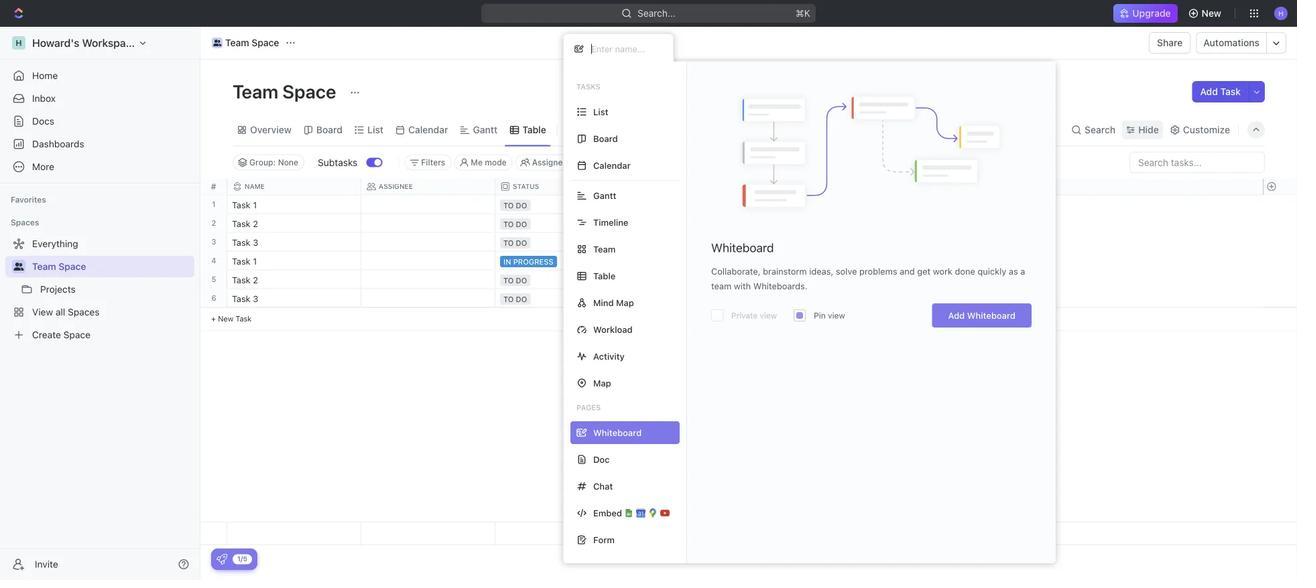 Task type: locate. For each thing, give the bounding box(es) containing it.
board
[[316, 124, 343, 135], [593, 134, 618, 144]]

3 set priority element from the top
[[762, 252, 782, 273]]

to
[[504, 201, 514, 210], [504, 220, 514, 229], [504, 239, 514, 247], [504, 276, 514, 285], [504, 295, 514, 304]]

task 3
[[232, 237, 258, 247], [232, 294, 258, 304]]

a
[[1021, 267, 1026, 277]]

‎task up "‎task 2" at the left top of the page
[[232, 200, 251, 210]]

task 3 down "‎task 2" at the left top of the page
[[232, 237, 258, 247]]

0 vertical spatial gantt
[[473, 124, 498, 135]]

cell
[[361, 195, 496, 214], [630, 195, 764, 214], [361, 214, 496, 232], [630, 214, 764, 232], [764, 214, 898, 232], [361, 233, 496, 251], [630, 233, 764, 251], [361, 252, 496, 270], [630, 252, 764, 270], [361, 271, 496, 289], [630, 271, 764, 289], [361, 289, 496, 307], [630, 289, 764, 307], [764, 523, 898, 545]]

closed
[[621, 158, 647, 167]]

do
[[516, 201, 527, 210], [516, 220, 527, 229], [516, 239, 527, 247], [516, 276, 527, 285], [516, 295, 527, 304]]

team space inside tree
[[32, 261, 86, 272]]

0 vertical spatial map
[[616, 298, 634, 308]]

0 vertical spatial add
[[1201, 86, 1218, 97]]

press space to select this row. row containing 5
[[200, 271, 227, 289]]

table up mind
[[593, 271, 616, 281]]

0 horizontal spatial table
[[523, 124, 546, 135]]

0 horizontal spatial hide
[[669, 158, 687, 167]]

form
[[593, 535, 615, 546]]

0 vertical spatial hide
[[1139, 124, 1159, 135]]

set priority image right with in the right of the page
[[762, 271, 782, 291]]

‎task down ‎task 1
[[232, 219, 251, 229]]

and
[[900, 267, 915, 277]]

task 3 down task 2
[[232, 294, 258, 304]]

1 vertical spatial whiteboard
[[967, 311, 1016, 321]]

team space tree
[[5, 233, 194, 346]]

2 do from the top
[[516, 220, 527, 229]]

to do for fifth to do cell from the top
[[504, 295, 527, 304]]

add up customize
[[1201, 86, 1218, 97]]

view for private view
[[760, 311, 777, 321]]

set priority image up brainstorm
[[762, 234, 782, 254]]

set priority image for 3
[[762, 234, 782, 254]]

2 left "‎task 2" at the left top of the page
[[212, 219, 216, 228]]

table up assignees button at the left of the page
[[523, 124, 546, 135]]

1 vertical spatial space
[[283, 80, 336, 102]]

1 horizontal spatial add
[[1201, 86, 1218, 97]]

2 for task
[[253, 275, 258, 285]]

add for add whiteboard
[[949, 311, 965, 321]]

Enter name... field
[[590, 43, 663, 55]]

chat
[[593, 482, 613, 492]]

list
[[593, 107, 609, 117], [367, 124, 384, 135]]

0 vertical spatial whiteboard
[[711, 241, 774, 255]]

private view
[[732, 311, 777, 321]]

space up board link
[[283, 80, 336, 102]]

view
[[760, 311, 777, 321], [828, 311, 845, 321]]

2 set priority element from the top
[[762, 234, 782, 254]]

#
[[211, 182, 216, 191]]

table
[[523, 124, 546, 135], [593, 271, 616, 281]]

1 set priority element from the top
[[762, 196, 782, 216]]

row group containing ‎task 1
[[227, 195, 898, 332]]

calendar link
[[406, 121, 448, 139]]

to do for to do cell for set priority image for 3
[[504, 239, 527, 247]]

view right the 'private'
[[760, 311, 777, 321]]

hide button
[[664, 155, 693, 171]]

1 vertical spatial hide
[[669, 158, 687, 167]]

5 to do cell from the top
[[496, 289, 630, 307]]

add down done
[[949, 311, 965, 321]]

hide right closed
[[669, 158, 687, 167]]

row group
[[200, 195, 227, 332], [227, 195, 898, 332], [1263, 195, 1297, 332], [1263, 523, 1297, 545]]

1 vertical spatial list
[[367, 124, 384, 135]]

timeline
[[593, 218, 629, 228]]

‎task 1
[[232, 200, 257, 210]]

get
[[918, 267, 931, 277]]

do for set priority element corresponding to task 3
[[516, 239, 527, 247]]

1 vertical spatial team space link
[[32, 256, 192, 278]]

hide
[[1139, 124, 1159, 135], [669, 158, 687, 167]]

set priority image
[[762, 196, 782, 216], [762, 271, 782, 291]]

2 vertical spatial space
[[59, 261, 86, 272]]

task
[[1221, 86, 1241, 97], [232, 237, 251, 247], [232, 256, 251, 266], [232, 275, 251, 285], [232, 294, 251, 304], [236, 315, 252, 324]]

1 horizontal spatial space
[[252, 37, 279, 48]]

6
[[211, 294, 216, 303]]

4 do from the top
[[516, 276, 527, 285]]

0 vertical spatial set priority image
[[762, 196, 782, 216]]

1 horizontal spatial gantt
[[593, 191, 617, 201]]

press space to select this row. row containing 6
[[200, 289, 227, 308]]

⌘k
[[796, 8, 811, 19]]

2
[[253, 219, 258, 229], [212, 219, 216, 228], [253, 275, 258, 285]]

new inside button
[[1202, 8, 1222, 19]]

add inside button
[[1201, 86, 1218, 97]]

inbox link
[[5, 88, 194, 109]]

1 vertical spatial new
[[218, 315, 234, 324]]

0 horizontal spatial view
[[760, 311, 777, 321]]

team space right user group image
[[225, 37, 279, 48]]

table link
[[520, 121, 546, 139]]

set priority image for 1
[[762, 252, 782, 273]]

hide button
[[1123, 121, 1163, 139]]

2 view from the left
[[828, 311, 845, 321]]

row
[[227, 179, 898, 195]]

team space up overview
[[233, 80, 340, 102]]

press space to select this row. row
[[200, 195, 227, 214], [227, 195, 898, 216], [200, 214, 227, 233], [227, 214, 898, 233], [200, 233, 227, 252], [227, 233, 898, 254], [200, 252, 227, 271], [227, 252, 898, 273], [200, 271, 227, 289], [227, 271, 898, 291], [200, 289, 227, 308], [227, 289, 898, 310], [227, 523, 898, 546]]

2 to do from the top
[[504, 220, 527, 229]]

1 down "#"
[[212, 200, 216, 209]]

share
[[1157, 37, 1183, 48]]

grid
[[200, 179, 1298, 546]]

invite
[[35, 559, 58, 570]]

team inside tree
[[32, 261, 56, 272]]

do for task 2 set priority element
[[516, 276, 527, 285]]

row group containing 1 2 3 4 5 6
[[200, 195, 227, 332]]

pin
[[814, 311, 826, 321]]

1 up "‎task 2" at the left top of the page
[[253, 200, 257, 210]]

2 inside 1 2 3 4 5 6
[[212, 219, 216, 228]]

1 ‎task from the top
[[232, 200, 251, 210]]

0 vertical spatial ‎task
[[232, 200, 251, 210]]

1 to from the top
[[504, 201, 514, 210]]

1 vertical spatial task 3
[[232, 294, 258, 304]]

0 horizontal spatial add
[[949, 311, 965, 321]]

progress
[[513, 257, 554, 266]]

with
[[734, 281, 751, 291]]

0 horizontal spatial list
[[367, 124, 384, 135]]

3 to from the top
[[504, 239, 514, 247]]

3 up 4 at the top left of page
[[212, 238, 216, 246]]

set priority image for 1
[[762, 196, 782, 216]]

done
[[955, 267, 976, 277]]

space
[[252, 37, 279, 48], [283, 80, 336, 102], [59, 261, 86, 272]]

gantt left table "link" on the left top of the page
[[473, 124, 498, 135]]

sidebar navigation
[[0, 27, 200, 581]]

quickly
[[978, 267, 1007, 277]]

1 vertical spatial table
[[593, 271, 616, 281]]

1 horizontal spatial new
[[1202, 8, 1222, 19]]

0 horizontal spatial whiteboard
[[711, 241, 774, 255]]

press space to select this row. row containing 4
[[200, 252, 227, 271]]

to do for to do cell for set priority icon for 2
[[504, 276, 527, 285]]

3 to do cell from the top
[[496, 233, 630, 251]]

1 vertical spatial gantt
[[593, 191, 617, 201]]

0 horizontal spatial new
[[218, 315, 234, 324]]

set priority element for task 3
[[762, 234, 782, 254]]

0 vertical spatial list
[[593, 107, 609, 117]]

set priority image up whiteboards.
[[762, 252, 782, 273]]

to for 1 set priority icon
[[504, 201, 514, 210]]

1 horizontal spatial map
[[616, 298, 634, 308]]

1 up task 2
[[253, 256, 257, 266]]

0 horizontal spatial map
[[593, 379, 611, 389]]

4 to from the top
[[504, 276, 514, 285]]

tasks
[[577, 82, 601, 91]]

automations button
[[1197, 33, 1267, 53]]

team space right user group icon at left
[[32, 261, 86, 272]]

1 horizontal spatial table
[[593, 271, 616, 281]]

3
[[253, 237, 258, 247], [212, 238, 216, 246], [253, 294, 258, 304]]

search
[[1085, 124, 1116, 135]]

add whiteboard
[[949, 311, 1016, 321]]

show
[[597, 158, 619, 167]]

2 set priority image from the top
[[762, 252, 782, 273]]

onboarding checklist button image
[[217, 555, 227, 565]]

to do
[[504, 201, 527, 210], [504, 220, 527, 229], [504, 239, 527, 247], [504, 276, 527, 285], [504, 295, 527, 304]]

list up view
[[593, 107, 609, 117]]

map right mind
[[616, 298, 634, 308]]

set priority image
[[762, 234, 782, 254], [762, 252, 782, 273]]

2 set priority image from the top
[[762, 271, 782, 291]]

4 to do cell from the top
[[496, 271, 630, 289]]

task 3 for to do cell for set priority image for 3
[[232, 237, 258, 247]]

set priority element for task 1
[[762, 252, 782, 273]]

1 vertical spatial set priority image
[[762, 271, 782, 291]]

1 horizontal spatial hide
[[1139, 124, 1159, 135]]

whiteboard down quickly at the right top of the page
[[967, 311, 1016, 321]]

press space to select this row. row containing task 1
[[227, 252, 898, 273]]

1 vertical spatial add
[[949, 311, 965, 321]]

1 for ‎task 1
[[253, 200, 257, 210]]

calendar down view
[[593, 161, 631, 171]]

2 task 3 from the top
[[232, 294, 258, 304]]

whiteboard up 'collaborate,'
[[711, 241, 774, 255]]

1 to do from the top
[[504, 201, 527, 210]]

board up show
[[593, 134, 618, 144]]

team space
[[225, 37, 279, 48], [233, 80, 340, 102], [32, 261, 86, 272]]

team
[[225, 37, 249, 48], [233, 80, 278, 102], [593, 244, 616, 254], [32, 261, 56, 272]]

space right user group icon at left
[[59, 261, 86, 272]]

task 1
[[232, 256, 257, 266]]

2 down ‎task 1
[[253, 219, 258, 229]]

0 horizontal spatial calendar
[[408, 124, 448, 135]]

add
[[1201, 86, 1218, 97], [949, 311, 965, 321]]

view right pin
[[828, 311, 845, 321]]

gantt up "timeline"
[[593, 191, 617, 201]]

2 ‎task from the top
[[232, 219, 251, 229]]

1 vertical spatial calendar
[[593, 161, 631, 171]]

1 view from the left
[[760, 311, 777, 321]]

set priority element
[[762, 196, 782, 216], [762, 234, 782, 254], [762, 252, 782, 273], [762, 271, 782, 291]]

0 horizontal spatial space
[[59, 261, 86, 272]]

problems
[[860, 267, 898, 277]]

1/5
[[237, 556, 247, 563]]

3 inside 1 2 3 4 5 6
[[212, 238, 216, 246]]

1 set priority image from the top
[[762, 196, 782, 216]]

‎task
[[232, 200, 251, 210], [232, 219, 251, 229]]

hide right search
[[1139, 124, 1159, 135]]

new up "automations"
[[1202, 8, 1222, 19]]

1 horizontal spatial team space link
[[209, 35, 283, 51]]

1 to do cell from the top
[[496, 195, 630, 214]]

to do cell
[[496, 195, 630, 214], [496, 214, 630, 232], [496, 233, 630, 251], [496, 271, 630, 289], [496, 289, 630, 307]]

docs link
[[5, 111, 194, 132]]

0 vertical spatial space
[[252, 37, 279, 48]]

set priority image for 2
[[762, 271, 782, 291]]

new for new
[[1202, 8, 1222, 19]]

calendar right list link
[[408, 124, 448, 135]]

add task
[[1201, 86, 1241, 97]]

1 do from the top
[[516, 201, 527, 210]]

1 vertical spatial team space
[[233, 80, 340, 102]]

2 for ‎task
[[253, 219, 258, 229]]

5 to do from the top
[[504, 295, 527, 304]]

customize button
[[1166, 121, 1235, 139]]

board up subtasks
[[316, 124, 343, 135]]

new inside 'grid'
[[218, 315, 234, 324]]

1 task 3 from the top
[[232, 237, 258, 247]]

new down task 2
[[218, 315, 234, 324]]

list right board link
[[367, 124, 384, 135]]

3 to do from the top
[[504, 239, 527, 247]]

set priority image up brainstorm
[[762, 196, 782, 216]]

1 for task 1
[[253, 256, 257, 266]]

1 vertical spatial ‎task
[[232, 219, 251, 229]]

1 2 3 4 5 6
[[211, 200, 216, 303]]

team space link inside tree
[[32, 256, 192, 278]]

3 do from the top
[[516, 239, 527, 247]]

in progress
[[504, 257, 554, 266]]

1 set priority image from the top
[[762, 234, 782, 254]]

to do cell for 1 set priority icon
[[496, 195, 630, 214]]

press space to select this row. row containing ‎task 1
[[227, 195, 898, 216]]

table inside "link"
[[523, 124, 546, 135]]

team right user group icon at left
[[32, 261, 56, 272]]

4 set priority element from the top
[[762, 271, 782, 291]]

2 to from the top
[[504, 220, 514, 229]]

0 vertical spatial team space link
[[209, 35, 283, 51]]

hide inside dropdown button
[[1139, 124, 1159, 135]]

0 vertical spatial new
[[1202, 8, 1222, 19]]

5
[[212, 275, 216, 284]]

gantt
[[473, 124, 498, 135], [593, 191, 617, 201]]

4 to do from the top
[[504, 276, 527, 285]]

space right user group image
[[252, 37, 279, 48]]

2 vertical spatial team space
[[32, 261, 86, 272]]

solve
[[836, 267, 857, 277]]

to for set priority icon for 2
[[504, 276, 514, 285]]

0 vertical spatial team space
[[225, 37, 279, 48]]

subtasks button
[[313, 152, 366, 173]]

assignees button
[[515, 155, 578, 171]]

customize
[[1183, 124, 1230, 135]]

1 horizontal spatial list
[[593, 107, 609, 117]]

task inside add task button
[[1221, 86, 1241, 97]]

1 horizontal spatial view
[[828, 311, 845, 321]]

0 vertical spatial table
[[523, 124, 546, 135]]

map down the activity
[[593, 379, 611, 389]]

show closed
[[597, 158, 647, 167]]

0 vertical spatial task 3
[[232, 237, 258, 247]]

2 down task 1
[[253, 275, 258, 285]]

0 horizontal spatial team space link
[[32, 256, 192, 278]]

team space link
[[209, 35, 283, 51], [32, 256, 192, 278]]



Task type: vqa. For each thing, say whether or not it's contained in the screenshot.
H
no



Task type: describe. For each thing, give the bounding box(es) containing it.
whiteboards.
[[754, 281, 808, 291]]

space inside tree
[[59, 261, 86, 272]]

view button
[[563, 121, 607, 139]]

automations
[[1204, 37, 1260, 48]]

upgrade link
[[1114, 4, 1178, 23]]

ideas,
[[810, 267, 834, 277]]

search...
[[638, 8, 676, 19]]

in
[[504, 257, 511, 266]]

list link
[[365, 121, 384, 139]]

share button
[[1149, 32, 1191, 54]]

set priority element for ‎task 1
[[762, 196, 782, 216]]

dashboards
[[32, 138, 84, 150]]

add for add task
[[1201, 86, 1218, 97]]

gantt link
[[470, 121, 498, 139]]

new button
[[1183, 3, 1230, 24]]

1 vertical spatial map
[[593, 379, 611, 389]]

Search tasks... text field
[[1131, 153, 1265, 173]]

add task button
[[1193, 81, 1249, 103]]

‎task 2
[[232, 219, 258, 229]]

show closed button
[[581, 155, 653, 171]]

to for set priority image for 3
[[504, 239, 514, 247]]

0 horizontal spatial board
[[316, 124, 343, 135]]

pin view
[[814, 311, 845, 321]]

board link
[[314, 121, 343, 139]]

5 do from the top
[[516, 295, 527, 304]]

mind map
[[593, 298, 634, 308]]

task 3 for fifth to do cell from the top
[[232, 294, 258, 304]]

to do cell for set priority icon for 2
[[496, 271, 630, 289]]

search button
[[1068, 121, 1120, 139]]

in progress cell
[[496, 252, 630, 270]]

user group image
[[213, 40, 221, 46]]

team up overview link
[[233, 80, 278, 102]]

grid containing ‎task 1
[[200, 179, 1298, 546]]

dashboards link
[[5, 133, 194, 155]]

as
[[1009, 267, 1018, 277]]

team down "timeline"
[[593, 244, 616, 254]]

overview
[[250, 124, 292, 135]]

4
[[211, 256, 216, 265]]

press space to select this row. row containing 3
[[200, 233, 227, 252]]

mind
[[593, 298, 614, 308]]

docs
[[32, 116, 54, 127]]

2 for 1
[[212, 219, 216, 228]]

private
[[732, 311, 758, 321]]

favorites
[[11, 195, 46, 205]]

home
[[32, 70, 58, 81]]

task 2
[[232, 275, 258, 285]]

onboarding checklist button element
[[217, 555, 227, 565]]

‎task for ‎task 2
[[232, 219, 251, 229]]

2 horizontal spatial space
[[283, 80, 336, 102]]

activity
[[593, 352, 625, 362]]

to do for to do cell associated with 1 set priority icon
[[504, 201, 527, 210]]

5 to from the top
[[504, 295, 514, 304]]

hide inside button
[[669, 158, 687, 167]]

press space to select this row. row containing 1
[[200, 195, 227, 214]]

set priority element for task 2
[[762, 271, 782, 291]]

pages
[[577, 404, 601, 412]]

do for set priority element corresponding to ‎task 1
[[516, 201, 527, 210]]

press space to select this row. row containing ‎task 2
[[227, 214, 898, 233]]

to do for fourth to do cell from the bottom
[[504, 220, 527, 229]]

to do cell for set priority image for 3
[[496, 233, 630, 251]]

team right user group image
[[225, 37, 249, 48]]

embed
[[593, 509, 622, 519]]

0 horizontal spatial gantt
[[473, 124, 498, 135]]

0 vertical spatial calendar
[[408, 124, 448, 135]]

view button
[[563, 114, 607, 146]]

spaces
[[11, 218, 39, 227]]

overview link
[[247, 121, 292, 139]]

1 inside 1 2 3 4 5 6
[[212, 200, 216, 209]]

collaborate, brainstorm ideas, solve problems and get work done quickly as a team with whiteboards.
[[711, 267, 1026, 291]]

1 horizontal spatial calendar
[[593, 161, 631, 171]]

collaborate,
[[711, 267, 761, 277]]

press space to select this row. row containing 2
[[200, 214, 227, 233]]

upgrade
[[1133, 8, 1171, 19]]

doc
[[593, 455, 610, 465]]

user group image
[[14, 263, 24, 271]]

3 down "‎task 2" at the left top of the page
[[253, 237, 258, 247]]

1 horizontal spatial whiteboard
[[967, 311, 1016, 321]]

brainstorm
[[763, 267, 807, 277]]

press space to select this row. row containing task 2
[[227, 271, 898, 291]]

assignees
[[532, 158, 572, 167]]

new for new task
[[218, 315, 234, 324]]

new task
[[218, 315, 252, 324]]

1 horizontal spatial board
[[593, 134, 618, 144]]

2 to do cell from the top
[[496, 214, 630, 232]]

work
[[933, 267, 953, 277]]

3 down task 2
[[253, 294, 258, 304]]

‎task for ‎task 1
[[232, 200, 251, 210]]

subtasks
[[318, 157, 358, 168]]

workload
[[593, 325, 633, 335]]

view
[[581, 124, 602, 135]]

inbox
[[32, 93, 56, 104]]

home link
[[5, 65, 194, 87]]

view for pin view
[[828, 311, 845, 321]]

team
[[711, 281, 732, 291]]

favorites button
[[5, 192, 51, 208]]



